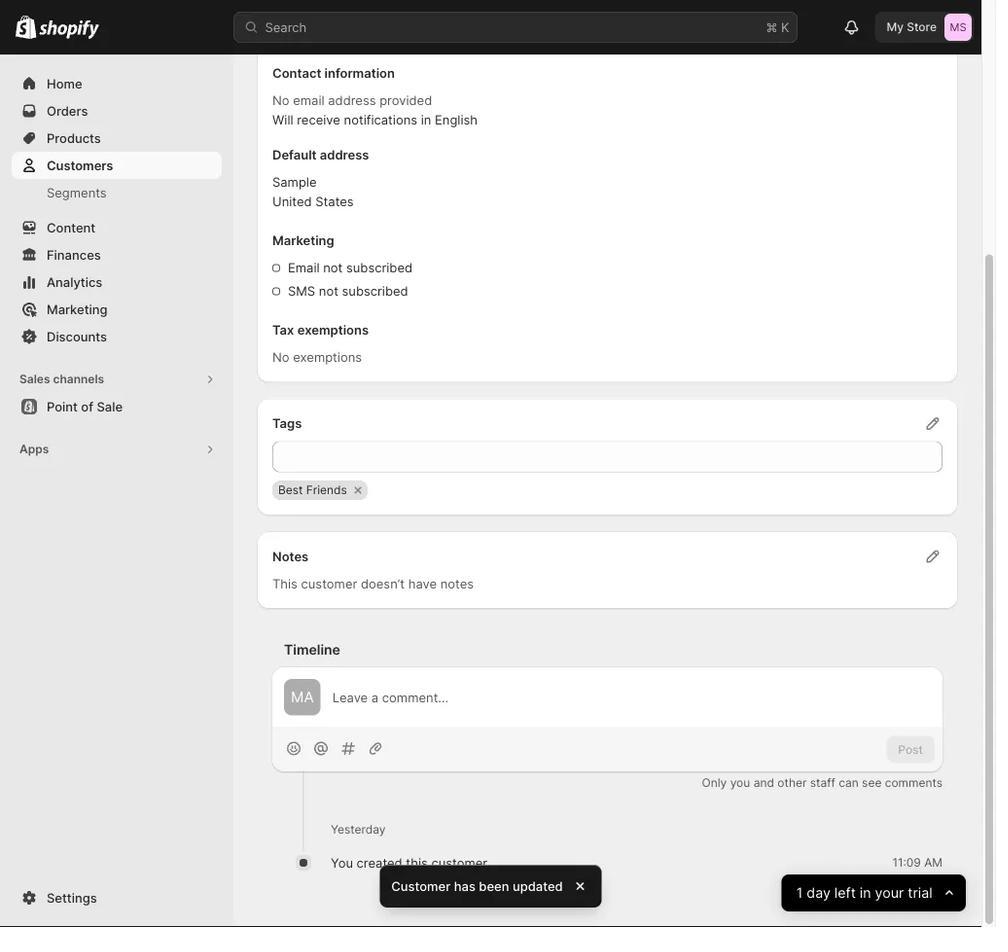 Task type: describe. For each thing, give the bounding box(es) containing it.
point of sale link
[[12, 393, 222, 420]]

home link
[[12, 70, 222, 97]]

customer has been updated
[[392, 879, 563, 894]]

can
[[839, 776, 859, 791]]

shopify image
[[16, 15, 36, 39]]

of
[[81, 399, 93, 414]]

post
[[899, 743, 924, 757]]

search
[[265, 19, 307, 35]]

1 horizontal spatial marketing
[[273, 233, 334, 248]]

my store image
[[945, 14, 972, 41]]

1
[[797, 885, 803, 902]]

your
[[876, 885, 905, 902]]

states
[[316, 194, 354, 209]]

content
[[47, 220, 96, 235]]

avatar with initials m a image
[[284, 679, 321, 716]]

discounts link
[[12, 323, 222, 350]]

this
[[273, 576, 298, 591]]

you
[[331, 856, 353, 871]]

tax exemptions
[[273, 323, 369, 338]]

yesterday
[[331, 823, 386, 837]]

customers
[[47, 158, 113, 173]]

friends
[[306, 483, 347, 497]]

staff
[[811, 776, 836, 791]]

this
[[406, 856, 428, 871]]

customer for customer
[[273, 31, 333, 46]]

1 day left in your trial button
[[782, 875, 967, 912]]

have
[[409, 576, 437, 591]]

segments
[[47, 185, 107, 200]]

timeline
[[284, 642, 341, 658]]

orders link
[[12, 97, 222, 125]]

1 vertical spatial address
[[320, 147, 369, 163]]

best friends
[[278, 483, 347, 497]]

no for no exemptions
[[273, 350, 290, 365]]

customer.
[[432, 856, 490, 871]]

11:09 am
[[893, 856, 943, 870]]

segments link
[[12, 179, 222, 206]]

notifications
[[344, 112, 418, 128]]

customer
[[301, 576, 357, 591]]

tags
[[273, 416, 302, 431]]

channels
[[53, 372, 104, 386]]

sample
[[273, 175, 317, 190]]

sales
[[19, 372, 50, 386]]

trial
[[909, 885, 933, 902]]

information
[[325, 66, 395, 81]]

1 day left in your trial
[[797, 885, 933, 902]]

you created this customer.
[[331, 856, 490, 871]]

my
[[887, 20, 904, 34]]

email
[[288, 260, 320, 275]]

home
[[47, 76, 82, 91]]

0 horizontal spatial marketing
[[47, 302, 108, 317]]

marketing link
[[12, 296, 222, 323]]

contact
[[273, 66, 322, 81]]

customer for customer has been updated
[[392, 879, 451, 894]]

email
[[293, 93, 325, 108]]

receive
[[297, 112, 341, 128]]

sms not subscribed
[[288, 284, 408, 299]]

updated
[[513, 879, 563, 894]]

my store
[[887, 20, 937, 34]]

in inside 'dropdown button'
[[860, 885, 872, 902]]

comments
[[885, 776, 943, 791]]

finances
[[47, 247, 101, 262]]

11:09
[[893, 856, 922, 870]]

in inside no email address provided will receive notifications in english
[[421, 112, 432, 128]]

sms
[[288, 284, 316, 299]]

notes
[[441, 576, 474, 591]]

provided
[[380, 93, 432, 108]]

you
[[731, 776, 751, 791]]

products
[[47, 130, 101, 146]]

no email address provided will receive notifications in english
[[273, 93, 478, 128]]

no exemptions
[[273, 350, 362, 365]]

sale
[[97, 399, 123, 414]]

sample united states
[[273, 175, 354, 209]]



Task type: locate. For each thing, give the bounding box(es) containing it.
0 vertical spatial in
[[421, 112, 432, 128]]

only
[[702, 776, 727, 791]]

1 vertical spatial no
[[273, 350, 290, 365]]

finances link
[[12, 241, 222, 269]]

apps
[[19, 442, 49, 456]]

marketing up discounts
[[47, 302, 108, 317]]

0 vertical spatial address
[[328, 93, 376, 108]]

in right left
[[860, 885, 872, 902]]

settings link
[[12, 885, 222, 912]]

⌘
[[766, 19, 778, 35]]

not for sms
[[319, 284, 339, 299]]

other
[[778, 776, 807, 791]]

1 vertical spatial exemptions
[[293, 350, 362, 365]]

customer up contact
[[273, 31, 333, 46]]

exemptions down tax exemptions
[[293, 350, 362, 365]]

1 vertical spatial in
[[860, 885, 872, 902]]

english
[[435, 112, 478, 128]]

will
[[273, 112, 294, 128]]

exemptions for no exemptions
[[293, 350, 362, 365]]

exemptions up no exemptions
[[297, 323, 369, 338]]

1 horizontal spatial customer
[[392, 879, 451, 894]]

created
[[357, 856, 403, 871]]

0 vertical spatial no
[[273, 93, 290, 108]]

subscribed
[[346, 260, 413, 275], [342, 284, 408, 299]]

0 horizontal spatial in
[[421, 112, 432, 128]]

1 no from the top
[[273, 93, 290, 108]]

post button
[[887, 736, 935, 764]]

exemptions
[[297, 323, 369, 338], [293, 350, 362, 365]]

None text field
[[273, 441, 943, 473]]

1 vertical spatial not
[[319, 284, 339, 299]]

been
[[479, 879, 510, 894]]

settings
[[47, 891, 97, 906]]

no
[[273, 93, 290, 108], [273, 350, 290, 365]]

no down "tax"
[[273, 350, 290, 365]]

k
[[782, 19, 790, 35]]

products link
[[12, 125, 222, 152]]

in down provided
[[421, 112, 432, 128]]

no for no email address provided will receive notifications in english
[[273, 93, 290, 108]]

in
[[421, 112, 432, 128], [860, 885, 872, 902]]

1 horizontal spatial in
[[860, 885, 872, 902]]

no inside no email address provided will receive notifications in english
[[273, 93, 290, 108]]

subscribed for email not subscribed
[[346, 260, 413, 275]]

tax
[[273, 323, 294, 338]]

customers link
[[12, 152, 222, 179]]

0 vertical spatial exemptions
[[297, 323, 369, 338]]

1 vertical spatial customer
[[392, 879, 451, 894]]

am
[[925, 856, 943, 870]]

0 vertical spatial not
[[323, 260, 343, 275]]

content link
[[12, 214, 222, 241]]

store
[[907, 20, 937, 34]]

customer down this
[[392, 879, 451, 894]]

1 vertical spatial marketing
[[47, 302, 108, 317]]

Leave a comment... text field
[[333, 688, 931, 707]]

0 horizontal spatial customer
[[273, 31, 333, 46]]

address down receive
[[320, 147, 369, 163]]

subscribed up sms not subscribed
[[346, 260, 413, 275]]

analytics
[[47, 274, 102, 290]]

analytics link
[[12, 269, 222, 296]]

orders
[[47, 103, 88, 118]]

marketing up email
[[273, 233, 334, 248]]

marketing
[[273, 233, 334, 248], [47, 302, 108, 317]]

address inside no email address provided will receive notifications in english
[[328, 93, 376, 108]]

shopify image
[[39, 20, 100, 39]]

customer
[[273, 31, 333, 46], [392, 879, 451, 894]]

address down information at the top of the page
[[328, 93, 376, 108]]

see
[[862, 776, 882, 791]]

email not subscribed
[[288, 260, 413, 275]]

discounts
[[47, 329, 107, 344]]

apps button
[[12, 436, 222, 463]]

no up 'will'
[[273, 93, 290, 108]]

exemptions for tax exemptions
[[297, 323, 369, 338]]

has
[[454, 879, 476, 894]]

contact information
[[273, 66, 395, 81]]

sales channels button
[[12, 366, 222, 393]]

0 vertical spatial marketing
[[273, 233, 334, 248]]

not
[[323, 260, 343, 275], [319, 284, 339, 299]]

this customer doesn't have notes
[[273, 576, 474, 591]]

not right sms
[[319, 284, 339, 299]]

default
[[273, 147, 317, 163]]

subscribed down email not subscribed
[[342, 284, 408, 299]]

point
[[47, 399, 78, 414]]

default address
[[273, 147, 369, 163]]

0 vertical spatial customer
[[273, 31, 333, 46]]

doesn't
[[361, 576, 405, 591]]

day
[[807, 885, 831, 902]]

notes
[[273, 549, 309, 564]]

0 vertical spatial subscribed
[[346, 260, 413, 275]]

point of sale
[[47, 399, 123, 414]]

only you and other staff can see comments
[[702, 776, 943, 791]]

⌘ k
[[766, 19, 790, 35]]

1 vertical spatial subscribed
[[342, 284, 408, 299]]

point of sale button
[[0, 393, 234, 420]]

2 no from the top
[[273, 350, 290, 365]]

not for email
[[323, 260, 343, 275]]

subscribed for sms not subscribed
[[342, 284, 408, 299]]

and
[[754, 776, 775, 791]]

not up sms not subscribed
[[323, 260, 343, 275]]

sales channels
[[19, 372, 104, 386]]

best
[[278, 483, 303, 497]]



Task type: vqa. For each thing, say whether or not it's contained in the screenshot.
on inside the 1 DAY LEFT IN YOUR TRIAL element
no



